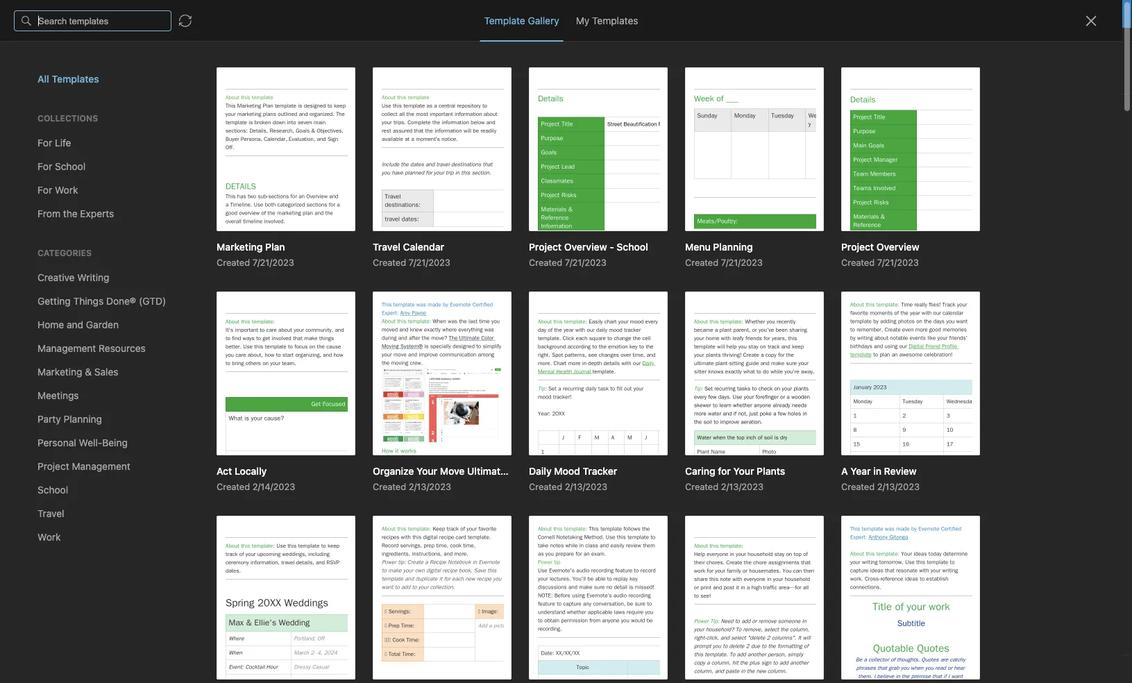 Task type: locate. For each thing, give the bounding box(es) containing it.
2 notes
[[58, 71, 92, 83]]

do up dog
[[105, 191, 117, 202]]

i
[[221, 122, 223, 133]]

0 horizontal spatial is
[[99, 151, 106, 162]]

notes
[[67, 71, 92, 83]]

1 horizontal spatial all
[[562, 8, 572, 19]]

try evernote personal for free: sync across all your devices. cancel anytime.
[[359, 8, 709, 19]]

of
[[179, 107, 188, 119], [81, 136, 90, 148]]

0 horizontal spatial do
[[105, 191, 117, 202]]

feed
[[60, 205, 82, 217]]

minutes
[[83, 153, 114, 163]]

do
[[235, 136, 246, 148], [105, 191, 117, 202]]

0 vertical spatial do
[[235, 136, 246, 148]]

is
[[107, 122, 114, 133], [99, 151, 106, 162]]

is right it
[[99, 151, 106, 162]]

evernote
[[376, 8, 417, 19]]

1 horizontal spatial of
[[179, 107, 188, 119]]

1 vertical spatial is
[[99, 151, 106, 162]]

0 vertical spatial is
[[107, 122, 114, 133]]

it's
[[158, 151, 171, 162]]

notebook
[[387, 39, 428, 49]]

note window element
[[0, 0, 1132, 683]]

devices.
[[597, 8, 634, 19]]

few
[[67, 153, 81, 163]]

of up trust
[[179, 107, 188, 119]]

the up minutes
[[92, 136, 107, 148]]

all left your
[[562, 8, 572, 19]]

first notebook button
[[348, 35, 433, 54]]

my journey to the center of the earth
[[60, 107, 233, 119]]

the
[[128, 107, 143, 119], [191, 107, 206, 119], [242, 122, 257, 133], [92, 136, 107, 148], [174, 151, 188, 162], [85, 205, 99, 217]]

do down am
[[235, 136, 246, 148]]

after
[[132, 136, 153, 148]]

trust
[[178, 122, 199, 133]]

0 horizontal spatial of
[[81, 136, 90, 148]]

tree
[[0, 134, 42, 607]]

the up true.
[[128, 107, 143, 119]]

0 vertical spatial of
[[179, 107, 188, 119]]

expand note image
[[316, 36, 333, 53]]

all
[[562, 8, 572, 19], [156, 136, 166, 148]]

a few minutes ago
[[60, 153, 131, 163]]

au
[[259, 122, 275, 133]]

to
[[116, 107, 125, 119], [93, 191, 103, 202]]

the up trust
[[191, 107, 206, 119]]

thor
[[60, 122, 275, 148]]

truth,"
[[191, 151, 219, 162]]

all up it's
[[156, 136, 166, 148]]

1 vertical spatial of
[[81, 136, 90, 148]]

my
[[60, 107, 74, 119]]

the inside things to do feed the dog
[[85, 205, 99, 217]]

1 vertical spatial all
[[156, 136, 166, 148]]

0 horizontal spatial to
[[93, 191, 103, 202]]

1 horizontal spatial is
[[107, 122, 114, 133]]

the left dog
[[85, 205, 99, 217]]

it
[[90, 151, 96, 162]]

0 vertical spatial to
[[116, 107, 125, 119]]

do inside this story is true. you can trust me. i am the au thor of the note after all and how often do authors lie? "if it is published, it's the truth," my grandpappy us...
[[235, 136, 246, 148]]

1 horizontal spatial do
[[235, 136, 246, 148]]

true.
[[117, 122, 137, 133]]

to up dog
[[93, 191, 103, 202]]

your
[[575, 8, 595, 19]]

1 horizontal spatial to
[[116, 107, 125, 119]]

add tag image
[[338, 661, 355, 678]]

of inside this story is true. you can trust me. i am the au thor of the note after all and how often do authors lie? "if it is published, it's the truth," my grandpappy us...
[[81, 136, 90, 148]]

1 vertical spatial do
[[105, 191, 117, 202]]

do inside things to do feed the dog
[[105, 191, 117, 202]]

things to do feed the dog
[[60, 191, 119, 217]]

1 vertical spatial to
[[93, 191, 103, 202]]

of up "if
[[81, 136, 90, 148]]

journey
[[76, 107, 113, 119]]

to up true.
[[116, 107, 125, 119]]

first
[[366, 39, 384, 49]]

add a reminder image
[[314, 661, 331, 678]]

center
[[145, 107, 176, 119]]

0 horizontal spatial all
[[156, 136, 166, 148]]

across
[[530, 8, 560, 19]]

is left true.
[[107, 122, 114, 133]]

cancel
[[637, 8, 668, 19]]

authors
[[249, 136, 283, 148]]

heading level image
[[548, 67, 619, 86]]



Task type: describe. For each thing, give the bounding box(es) containing it.
lie?
[[60, 151, 75, 162]]

a
[[60, 153, 64, 163]]

published,
[[109, 151, 155, 162]]

note
[[109, 136, 129, 148]]

all inside this story is true. you can trust me. i am the au thor of the note after all and how often do authors lie? "if it is published, it's the truth," my grandpappy us...
[[156, 136, 166, 148]]

anytime.
[[670, 8, 709, 19]]

am
[[226, 122, 240, 133]]

grandpappy
[[60, 166, 115, 177]]

highlight image
[[830, 67, 864, 86]]

Note Editor text field
[[0, 0, 1132, 683]]

us...
[[117, 166, 136, 177]]

alignment image
[[963, 67, 998, 86]]

insert image
[[315, 67, 378, 86]]

font size image
[[691, 67, 725, 86]]

personal
[[419, 8, 459, 19]]

sync
[[505, 8, 527, 19]]

to inside things to do feed the dog
[[93, 191, 103, 202]]

earth
[[208, 107, 233, 119]]

the right am
[[242, 122, 257, 133]]

settings image
[[12, 8, 29, 25]]

share button
[[1048, 33, 1099, 56]]

2
[[58, 71, 64, 83]]

story
[[81, 122, 104, 133]]

my
[[222, 151, 235, 162]]

me.
[[202, 122, 218, 133]]

this story is true. you can trust me. i am the au thor of the note after all and how often do authors lie? "if it is published, it's the truth," my grandpappy us...
[[60, 122, 283, 177]]

free:
[[477, 8, 500, 19]]

try
[[359, 8, 373, 19]]

and
[[168, 136, 185, 148]]

you
[[140, 122, 157, 133]]

font color image
[[729, 67, 764, 86]]

share
[[1060, 39, 1087, 50]]

first notebook
[[366, 39, 428, 49]]

font family image
[[623, 67, 687, 86]]

"if
[[77, 151, 88, 162]]

dog
[[102, 205, 119, 217]]

0 vertical spatial all
[[562, 8, 572, 19]]

things
[[60, 191, 91, 202]]

ago
[[116, 153, 131, 163]]

this
[[60, 122, 79, 133]]

for
[[462, 8, 474, 19]]

the down and
[[174, 151, 188, 162]]

can
[[159, 122, 175, 133]]

how
[[188, 136, 206, 148]]

often
[[209, 136, 232, 148]]



Task type: vqa. For each thing, say whether or not it's contained in the screenshot.
Expand note image
yes



